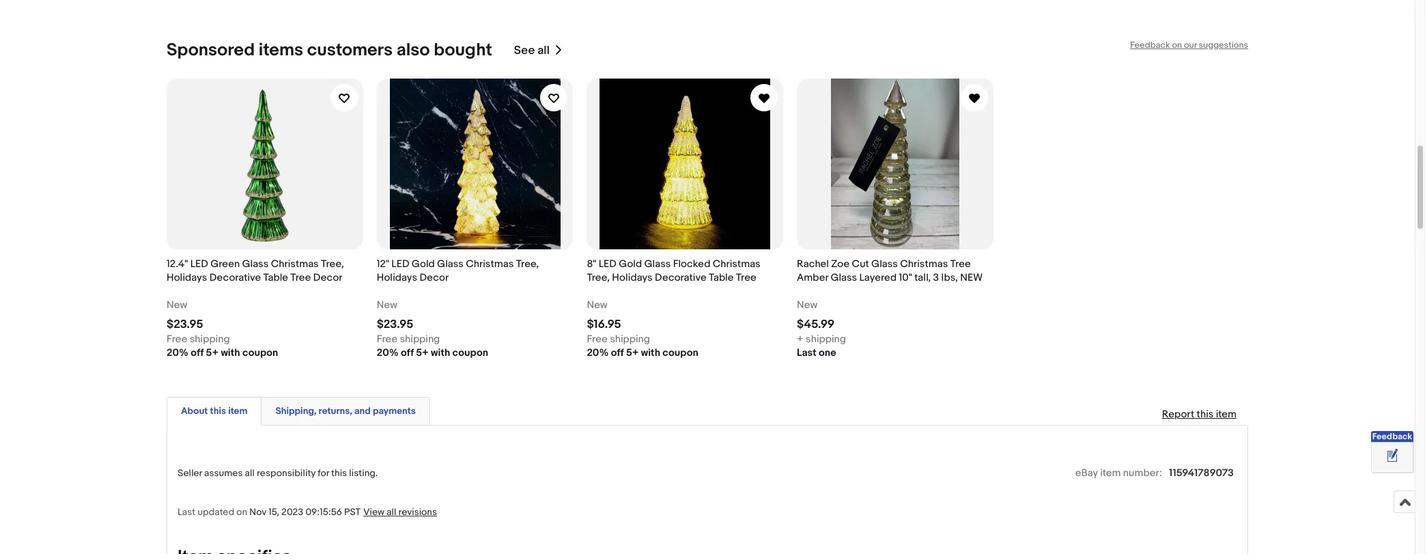 Task type: describe. For each thing, give the bounding box(es) containing it.
report
[[1163, 408, 1195, 421]]

payments
[[373, 405, 416, 417]]

feedback on our suggestions
[[1131, 40, 1249, 51]]

coupon for decor
[[453, 346, 489, 359]]

12" led gold glass christmas tree, holidays decor
[[377, 258, 539, 284]]

shipping, returns, and payments button
[[276, 405, 416, 418]]

bought
[[434, 40, 492, 61]]

nov
[[250, 506, 266, 518]]

free for 12" led gold glass christmas tree, holidays decor
[[377, 333, 398, 346]]

feedback for feedback on our suggestions
[[1131, 40, 1171, 51]]

christmas for 12" led gold glass christmas tree, holidays decor
[[466, 258, 514, 271]]

12.4"
[[167, 258, 188, 271]]

suggestions
[[1199, 40, 1249, 51]]

view all revisions link
[[361, 506, 437, 519]]

led for 12.4"
[[190, 258, 208, 271]]

rachel
[[797, 258, 829, 271]]

sponsored
[[167, 40, 255, 61]]

glass for glass
[[872, 258, 898, 271]]

12"
[[377, 258, 389, 271]]

updated
[[198, 506, 234, 518]]

+
[[797, 333, 804, 346]]

seller
[[178, 467, 202, 479]]

new $23.95 free shipping 20% off 5+ with coupon for decorative
[[167, 299, 278, 359]]

led for 12"
[[392, 258, 410, 271]]

feedback for feedback
[[1373, 431, 1413, 442]]

20% off 5+ with coupon text field for holidays
[[587, 346, 699, 360]]

item for report this item
[[1217, 408, 1237, 421]]

tree inside 12.4" led green glass christmas tree, holidays decorative table tree decor
[[291, 271, 311, 284]]

free for 8" led gold glass flocked christmas tree, holidays decorative table tree
[[587, 333, 608, 346]]

decorative inside 8" led gold glass flocked christmas tree, holidays decorative table tree
[[655, 271, 707, 284]]

about this item
[[181, 405, 248, 417]]

5+ for decorative
[[206, 346, 219, 359]]

free shipping text field for decor
[[377, 333, 440, 346]]

zoe
[[832, 258, 850, 271]]

20% for 8" led gold glass flocked christmas tree, holidays decorative table tree
[[587, 346, 609, 359]]

tree, for 12.4" led green glass christmas tree, holidays decorative table tree decor
[[321, 258, 344, 271]]

glass for holidays
[[645, 258, 671, 271]]

cut
[[852, 258, 869, 271]]

flocked
[[673, 258, 711, 271]]

shipping for decor
[[400, 333, 440, 346]]

new text field for $45.99
[[797, 299, 818, 312]]

See all text field
[[514, 43, 550, 57]]

coupon for holidays
[[663, 346, 699, 359]]

20% off 5+ with coupon text field for decor
[[377, 346, 489, 360]]

rachel zoe cut glass christmas tree amber glass layered 10" tall, 3 lbs, new
[[797, 258, 983, 284]]

see
[[514, 43, 535, 57]]

new
[[961, 271, 983, 284]]

last updated on nov 15, 2023 09:15:56 pst view all revisions
[[178, 506, 437, 518]]

seller assumes all responsibility for this listing.
[[178, 467, 378, 479]]

$23.95 text field
[[377, 318, 414, 331]]

about this item button
[[181, 405, 248, 418]]

feedback on our suggestions link
[[1131, 40, 1249, 51]]

12.4" led green glass christmas tree, holidays decorative table tree decor
[[167, 258, 344, 284]]

with for decorative
[[221, 346, 240, 359]]

tall,
[[915, 271, 931, 284]]

with for holidays
[[641, 346, 661, 359]]

2 horizontal spatial all
[[538, 43, 550, 57]]

2023
[[282, 506, 304, 518]]

$16.95
[[587, 318, 621, 331]]

20% for 12" led gold glass christmas tree, holidays decor
[[377, 346, 399, 359]]

report this item link
[[1156, 401, 1244, 428]]

see all link
[[514, 40, 564, 61]]

shipping for decorative
[[190, 333, 230, 346]]

shipping for glass
[[806, 333, 846, 346]]

new for 8" led gold glass flocked christmas tree, holidays decorative table tree
[[587, 299, 608, 312]]

see all
[[514, 43, 550, 57]]

3
[[934, 271, 939, 284]]

returns,
[[319, 405, 352, 417]]

115941789073
[[1170, 467, 1234, 480]]

tree inside rachel zoe cut glass christmas tree amber glass layered 10" tall, 3 lbs, new
[[951, 258, 971, 271]]

8"
[[587, 258, 597, 271]]

pst
[[344, 506, 361, 518]]

last inside new $45.99 + shipping last one
[[797, 346, 817, 359]]

tree, inside 8" led gold glass flocked christmas tree, holidays decorative table tree
[[587, 271, 610, 284]]

this for report
[[1197, 408, 1214, 421]]

ebay item number: 115941789073
[[1076, 467, 1234, 480]]

item for about this item
[[228, 405, 248, 417]]

christmas for rachel zoe cut glass christmas tree amber glass layered 10" tall, 3 lbs, new
[[901, 258, 948, 271]]

table inside 8" led gold glass flocked christmas tree, holidays decorative table tree
[[709, 271, 734, 284]]

christmas inside 8" led gold glass flocked christmas tree, holidays decorative table tree
[[713, 258, 761, 271]]

for
[[318, 467, 329, 479]]

+ shipping text field
[[797, 333, 846, 346]]

10"
[[899, 271, 913, 284]]

glass for decor
[[437, 258, 464, 271]]

$23.95 for 12.4" led green glass christmas tree, holidays decorative table tree decor
[[167, 318, 203, 331]]

listing.
[[349, 467, 378, 479]]

holidays for 12.4"
[[167, 271, 207, 284]]

new $16.95 free shipping 20% off 5+ with coupon
[[587, 299, 699, 359]]

new $23.95 free shipping 20% off 5+ with coupon for decor
[[377, 299, 489, 359]]

15,
[[269, 506, 279, 518]]

Last one text field
[[797, 346, 837, 360]]

free shipping text field for holidays
[[587, 333, 650, 346]]



Task type: locate. For each thing, give the bounding box(es) containing it.
20% down $16.95 text field
[[587, 346, 609, 359]]

free
[[167, 333, 187, 346], [377, 333, 398, 346], [587, 333, 608, 346]]

coupon inside new $16.95 free shipping 20% off 5+ with coupon
[[663, 346, 699, 359]]

5+ inside new $16.95 free shipping 20% off 5+ with coupon
[[626, 346, 639, 359]]

about
[[181, 405, 208, 417]]

1 $23.95 from the left
[[167, 318, 203, 331]]

0 horizontal spatial holidays
[[167, 271, 207, 284]]

new up $45.99 text field
[[797, 299, 818, 312]]

2 vertical spatial all
[[387, 506, 397, 518]]

1 horizontal spatial this
[[331, 467, 347, 479]]

this inside report this item link
[[1197, 408, 1214, 421]]

20% for 12.4" led green glass christmas tree, holidays decorative table tree decor
[[167, 346, 189, 359]]

1 free shipping text field from the left
[[167, 333, 230, 346]]

holidays inside 12" led gold glass christmas tree, holidays decor
[[377, 271, 417, 284]]

last left the updated
[[178, 506, 195, 518]]

20% inside new $16.95 free shipping 20% off 5+ with coupon
[[587, 346, 609, 359]]

0 vertical spatial on
[[1173, 40, 1183, 51]]

tree
[[951, 258, 971, 271], [291, 271, 311, 284], [736, 271, 757, 284]]

tree, left 12"
[[321, 258, 344, 271]]

free down $23.95 text field at the left bottom
[[167, 333, 187, 346]]

$23.95 text field
[[167, 318, 203, 331]]

this right about
[[210, 405, 226, 417]]

1 horizontal spatial table
[[709, 271, 734, 284]]

1 horizontal spatial new text field
[[797, 299, 818, 312]]

1 horizontal spatial 5+
[[416, 346, 429, 359]]

3 5+ from the left
[[626, 346, 639, 359]]

2 horizontal spatial tree,
[[587, 271, 610, 284]]

$23.95
[[167, 318, 203, 331], [377, 318, 414, 331]]

2 horizontal spatial 5+
[[626, 346, 639, 359]]

shipping down $23.95 text box
[[400, 333, 440, 346]]

8" led gold glass flocked christmas tree, holidays decorative table tree
[[587, 258, 761, 284]]

with
[[221, 346, 240, 359], [431, 346, 450, 359], [641, 346, 661, 359]]

new text field for 12" led gold glass christmas tree, holidays decor
[[377, 299, 398, 312]]

glass
[[242, 258, 269, 271], [437, 258, 464, 271], [645, 258, 671, 271], [872, 258, 898, 271], [831, 271, 858, 284]]

1 horizontal spatial free
[[377, 333, 398, 346]]

off
[[191, 346, 204, 359], [401, 346, 414, 359], [611, 346, 624, 359]]

0 horizontal spatial feedback
[[1131, 40, 1171, 51]]

0 horizontal spatial item
[[228, 405, 248, 417]]

1 horizontal spatial tree,
[[516, 258, 539, 271]]

0 horizontal spatial with
[[221, 346, 240, 359]]

0 horizontal spatial free shipping text field
[[167, 333, 230, 346]]

1 free from the left
[[167, 333, 187, 346]]

new $23.95 free shipping 20% off 5+ with coupon
[[167, 299, 278, 359], [377, 299, 489, 359]]

off down $23.95 text field at the left bottom
[[191, 346, 204, 359]]

0 horizontal spatial 5+
[[206, 346, 219, 359]]

1 horizontal spatial new text field
[[377, 299, 398, 312]]

revisions
[[399, 506, 437, 518]]

free shipping text field down $16.95 text field
[[587, 333, 650, 346]]

glass up layered
[[872, 258, 898, 271]]

ebay
[[1076, 467, 1098, 480]]

gold for $16.95
[[619, 258, 642, 271]]

2 decor from the left
[[420, 271, 449, 284]]

0 horizontal spatial on
[[237, 506, 247, 518]]

christmas inside 12.4" led green glass christmas tree, holidays decorative table tree decor
[[271, 258, 319, 271]]

0 horizontal spatial $23.95
[[167, 318, 203, 331]]

3 20% off 5+ with coupon text field from the left
[[587, 346, 699, 360]]

also
[[397, 40, 430, 61]]

decorative down flocked on the top of page
[[655, 271, 707, 284]]

Free shipping text field
[[167, 333, 230, 346], [377, 333, 440, 346], [587, 333, 650, 346]]

2 horizontal spatial item
[[1217, 408, 1237, 421]]

1 holidays from the left
[[167, 271, 207, 284]]

3 off from the left
[[611, 346, 624, 359]]

off for decorative
[[191, 346, 204, 359]]

free shipping text field down $23.95 text box
[[377, 333, 440, 346]]

view
[[363, 506, 385, 518]]

layered
[[860, 271, 897, 284]]

0 horizontal spatial table
[[263, 271, 288, 284]]

new text field up $16.95 text field
[[587, 299, 608, 312]]

free shipping text field for decorative
[[167, 333, 230, 346]]

shipping up the one
[[806, 333, 846, 346]]

1 horizontal spatial $23.95
[[377, 318, 414, 331]]

decor inside 12" led gold glass christmas tree, holidays decor
[[420, 271, 449, 284]]

new $45.99 + shipping last one
[[797, 299, 846, 359]]

2 table from the left
[[709, 271, 734, 284]]

tree, inside 12" led gold glass christmas tree, holidays decor
[[516, 258, 539, 271]]

off down $16.95 text field
[[611, 346, 624, 359]]

off down $23.95 text box
[[401, 346, 414, 359]]

5+ for holidays
[[626, 346, 639, 359]]

2 decorative from the left
[[655, 271, 707, 284]]

0 horizontal spatial decor
[[313, 271, 343, 284]]

tree, left "8""
[[516, 258, 539, 271]]

on left our
[[1173, 40, 1183, 51]]

new up $23.95 text box
[[377, 299, 398, 312]]

3 coupon from the left
[[663, 346, 699, 359]]

and
[[355, 405, 371, 417]]

1 new from the left
[[167, 299, 187, 312]]

1 horizontal spatial 20% off 5+ with coupon text field
[[377, 346, 489, 360]]

1 coupon from the left
[[242, 346, 278, 359]]

all
[[538, 43, 550, 57], [245, 467, 255, 479], [387, 506, 397, 518]]

table
[[263, 271, 288, 284], [709, 271, 734, 284]]

1 20% from the left
[[167, 346, 189, 359]]

tab list containing about this item
[[167, 394, 1249, 426]]

1 horizontal spatial item
[[1101, 467, 1121, 480]]

3 led from the left
[[599, 258, 617, 271]]

shipping, returns, and payments
[[276, 405, 416, 417]]

0 horizontal spatial 20% off 5+ with coupon text field
[[167, 346, 278, 360]]

2 20% off 5+ with coupon text field from the left
[[377, 346, 489, 360]]

free inside new $16.95 free shipping 20% off 5+ with coupon
[[587, 333, 608, 346]]

0 horizontal spatial tree
[[291, 271, 311, 284]]

1 horizontal spatial gold
[[619, 258, 642, 271]]

1 christmas from the left
[[271, 258, 319, 271]]

3 20% from the left
[[587, 346, 609, 359]]

holidays inside 8" led gold glass flocked christmas tree, holidays decorative table tree
[[612, 271, 653, 284]]

shipping for holidays
[[610, 333, 650, 346]]

0 horizontal spatial gold
[[412, 258, 435, 271]]

item right report
[[1217, 408, 1237, 421]]

1 vertical spatial on
[[237, 506, 247, 518]]

glass left flocked on the top of page
[[645, 258, 671, 271]]

1 shipping from the left
[[190, 333, 230, 346]]

led
[[190, 258, 208, 271], [392, 258, 410, 271], [599, 258, 617, 271]]

3 new from the left
[[587, 299, 608, 312]]

1 5+ from the left
[[206, 346, 219, 359]]

all right assumes
[[245, 467, 255, 479]]

free shipping text field down $23.95 text field at the left bottom
[[167, 333, 230, 346]]

new for 12" led gold glass christmas tree, holidays decor
[[377, 299, 398, 312]]

0 horizontal spatial new $23.95 free shipping 20% off 5+ with coupon
[[167, 299, 278, 359]]

on left nov
[[237, 506, 247, 518]]

sponsored items customers also bought
[[167, 40, 492, 61]]

item right ebay
[[1101, 467, 1121, 480]]

1 vertical spatial all
[[245, 467, 255, 479]]

decor inside 12.4" led green glass christmas tree, holidays decorative table tree decor
[[313, 271, 343, 284]]

item
[[228, 405, 248, 417], [1217, 408, 1237, 421], [1101, 467, 1121, 480]]

1 off from the left
[[191, 346, 204, 359]]

gold
[[412, 258, 435, 271], [619, 258, 642, 271]]

glass down zoe
[[831, 271, 858, 284]]

1 20% off 5+ with coupon text field from the left
[[167, 346, 278, 360]]

table inside 12.4" led green glass christmas tree, holidays decorative table tree decor
[[263, 271, 288, 284]]

0 vertical spatial last
[[797, 346, 817, 359]]

glass inside 8" led gold glass flocked christmas tree, holidays decorative table tree
[[645, 258, 671, 271]]

new text field up $23.95 text field at the left bottom
[[167, 299, 187, 312]]

new text field up $23.95 text box
[[377, 299, 398, 312]]

glass inside 12" led gold glass christmas tree, holidays decor
[[437, 258, 464, 271]]

2 horizontal spatial free shipping text field
[[587, 333, 650, 346]]

shipping,
[[276, 405, 317, 417]]

new for 12.4" led green glass christmas tree, holidays decorative table tree decor
[[167, 299, 187, 312]]

shipping inside new $45.99 + shipping last one
[[806, 333, 846, 346]]

0 vertical spatial all
[[538, 43, 550, 57]]

New text field
[[587, 299, 608, 312], [797, 299, 818, 312]]

2 horizontal spatial free
[[587, 333, 608, 346]]

4 christmas from the left
[[901, 258, 948, 271]]

$45.99 text field
[[797, 318, 835, 331]]

shipping inside new $16.95 free shipping 20% off 5+ with coupon
[[610, 333, 650, 346]]

2 horizontal spatial this
[[1197, 408, 1214, 421]]

0 horizontal spatial decorative
[[210, 271, 261, 284]]

glass for decorative
[[242, 258, 269, 271]]

0 horizontal spatial last
[[178, 506, 195, 518]]

shipping down $23.95 text field at the left bottom
[[190, 333, 230, 346]]

1 horizontal spatial new $23.95 free shipping 20% off 5+ with coupon
[[377, 299, 489, 359]]

2 coupon from the left
[[453, 346, 489, 359]]

free for 12.4" led green glass christmas tree, holidays decorative table tree decor
[[167, 333, 187, 346]]

2 shipping from the left
[[400, 333, 440, 346]]

1 horizontal spatial 20%
[[377, 346, 399, 359]]

1 with from the left
[[221, 346, 240, 359]]

2 5+ from the left
[[416, 346, 429, 359]]

20% down $23.95 text field at the left bottom
[[167, 346, 189, 359]]

2 horizontal spatial led
[[599, 258, 617, 271]]

2 horizontal spatial tree
[[951, 258, 971, 271]]

20% down $23.95 text box
[[377, 346, 399, 359]]

2 horizontal spatial coupon
[[663, 346, 699, 359]]

1 vertical spatial last
[[178, 506, 195, 518]]

gold inside 12" led gold glass christmas tree, holidays decor
[[412, 258, 435, 271]]

all right view
[[387, 506, 397, 518]]

0 horizontal spatial all
[[245, 467, 255, 479]]

items
[[259, 40, 303, 61]]

New text field
[[167, 299, 187, 312], [377, 299, 398, 312]]

new text field for $16.95
[[587, 299, 608, 312]]

feedback
[[1131, 40, 1171, 51], [1373, 431, 1413, 442]]

2 20% from the left
[[377, 346, 399, 359]]

christmas inside rachel zoe cut glass christmas tree amber glass layered 10" tall, 3 lbs, new
[[901, 258, 948, 271]]

1 horizontal spatial holidays
[[377, 271, 417, 284]]

1 horizontal spatial decorative
[[655, 271, 707, 284]]

amber
[[797, 271, 829, 284]]

2 $23.95 from the left
[[377, 318, 414, 331]]

new up $23.95 text field at the left bottom
[[167, 299, 187, 312]]

2 horizontal spatial with
[[641, 346, 661, 359]]

new inside new $45.99 + shipping last one
[[797, 299, 818, 312]]

new $23.95 free shipping 20% off 5+ with coupon down green
[[167, 299, 278, 359]]

5+ for decor
[[416, 346, 429, 359]]

1 led from the left
[[190, 258, 208, 271]]

09:15:56
[[306, 506, 342, 518]]

1 new $23.95 free shipping 20% off 5+ with coupon from the left
[[167, 299, 278, 359]]

0 horizontal spatial led
[[190, 258, 208, 271]]

item inside button
[[228, 405, 248, 417]]

2 with from the left
[[431, 346, 450, 359]]

glass right green
[[242, 258, 269, 271]]

this for about
[[210, 405, 226, 417]]

glass inside 12.4" led green glass christmas tree, holidays decorative table tree decor
[[242, 258, 269, 271]]

new
[[167, 299, 187, 312], [377, 299, 398, 312], [587, 299, 608, 312], [797, 299, 818, 312]]

led for 8"
[[599, 258, 617, 271]]

2 new from the left
[[377, 299, 398, 312]]

1 decorative from the left
[[210, 271, 261, 284]]

responsibility
[[257, 467, 316, 479]]

1 decor from the left
[[313, 271, 343, 284]]

tree, down "8""
[[587, 271, 610, 284]]

0 horizontal spatial tree,
[[321, 258, 344, 271]]

0 horizontal spatial free
[[167, 333, 187, 346]]

tree, inside 12.4" led green glass christmas tree, holidays decorative table tree decor
[[321, 258, 344, 271]]

one
[[819, 346, 837, 359]]

20% off 5+ with coupon text field down $23.95 text box
[[377, 346, 489, 360]]

item right about
[[228, 405, 248, 417]]

led right 12"
[[392, 258, 410, 271]]

0 horizontal spatial coupon
[[242, 346, 278, 359]]

tree inside 8" led gold glass flocked christmas tree, holidays decorative table tree
[[736, 271, 757, 284]]

20% off 5+ with coupon text field
[[167, 346, 278, 360], [377, 346, 489, 360], [587, 346, 699, 360]]

2 free shipping text field from the left
[[377, 333, 440, 346]]

4 new from the left
[[797, 299, 818, 312]]

2 led from the left
[[392, 258, 410, 271]]

1 horizontal spatial led
[[392, 258, 410, 271]]

this inside about this item button
[[210, 405, 226, 417]]

1 new text field from the left
[[587, 299, 608, 312]]

number:
[[1124, 467, 1163, 480]]

last
[[797, 346, 817, 359], [178, 506, 195, 518]]

all right "see"
[[538, 43, 550, 57]]

with for decor
[[431, 346, 450, 359]]

3 holidays from the left
[[612, 271, 653, 284]]

this right report
[[1197, 408, 1214, 421]]

3 free shipping text field from the left
[[587, 333, 650, 346]]

off for holidays
[[611, 346, 624, 359]]

our
[[1185, 40, 1197, 51]]

decorative inside 12.4" led green glass christmas tree, holidays decorative table tree decor
[[210, 271, 261, 284]]

1 horizontal spatial feedback
[[1373, 431, 1413, 442]]

2 new text field from the left
[[377, 299, 398, 312]]

new $23.95 free shipping 20% off 5+ with coupon down 12" led gold glass christmas tree, holidays decor at the left of the page
[[377, 299, 489, 359]]

3 free from the left
[[587, 333, 608, 346]]

customers
[[307, 40, 393, 61]]

20% off 5+ with coupon text field for decorative
[[167, 346, 278, 360]]

1 new text field from the left
[[167, 299, 187, 312]]

led inside 12" led gold glass christmas tree, holidays decor
[[392, 258, 410, 271]]

0 horizontal spatial off
[[191, 346, 204, 359]]

2 horizontal spatial off
[[611, 346, 624, 359]]

lbs,
[[942, 271, 958, 284]]

coupon
[[242, 346, 278, 359], [453, 346, 489, 359], [663, 346, 699, 359]]

$23.95 down 12.4"
[[167, 318, 203, 331]]

green
[[210, 258, 240, 271]]

0 horizontal spatial this
[[210, 405, 226, 417]]

$45.99
[[797, 318, 835, 331]]

1 gold from the left
[[412, 258, 435, 271]]

$23.95 for 12" led gold glass christmas tree, holidays decor
[[377, 318, 414, 331]]

holidays
[[167, 271, 207, 284], [377, 271, 417, 284], [612, 271, 653, 284]]

report this item
[[1163, 408, 1237, 421]]

4 shipping from the left
[[806, 333, 846, 346]]

led inside 12.4" led green glass christmas tree, holidays decorative table tree decor
[[190, 258, 208, 271]]

3 shipping from the left
[[610, 333, 650, 346]]

2 gold from the left
[[619, 258, 642, 271]]

new for rachel zoe cut glass christmas tree amber glass layered 10" tall, 3 lbs, new
[[797, 299, 818, 312]]

1 horizontal spatial last
[[797, 346, 817, 359]]

gold inside 8" led gold glass flocked christmas tree, holidays decorative table tree
[[619, 258, 642, 271]]

3 christmas from the left
[[713, 258, 761, 271]]

shipping down the $16.95 at bottom left
[[610, 333, 650, 346]]

off for decor
[[401, 346, 414, 359]]

1 horizontal spatial off
[[401, 346, 414, 359]]

tree,
[[321, 258, 344, 271], [516, 258, 539, 271], [587, 271, 610, 284]]

gold right 12"
[[412, 258, 435, 271]]

0 vertical spatial feedback
[[1131, 40, 1171, 51]]

1 horizontal spatial coupon
[[453, 346, 489, 359]]

5+
[[206, 346, 219, 359], [416, 346, 429, 359], [626, 346, 639, 359]]

$16.95 text field
[[587, 318, 621, 331]]

new inside new $16.95 free shipping 20% off 5+ with coupon
[[587, 299, 608, 312]]

led right "8""
[[599, 258, 617, 271]]

holidays down 12"
[[377, 271, 417, 284]]

led inside 8" led gold glass flocked christmas tree, holidays decorative table tree
[[599, 258, 617, 271]]

20%
[[167, 346, 189, 359], [377, 346, 399, 359], [587, 346, 609, 359]]

this right "for"
[[331, 467, 347, 479]]

decorative
[[210, 271, 261, 284], [655, 271, 707, 284]]

holidays up new $16.95 free shipping 20% off 5+ with coupon
[[612, 271, 653, 284]]

1 horizontal spatial free shipping text field
[[377, 333, 440, 346]]

3 with from the left
[[641, 346, 661, 359]]

0 horizontal spatial new text field
[[587, 299, 608, 312]]

1 horizontal spatial all
[[387, 506, 397, 518]]

1 horizontal spatial decor
[[420, 271, 449, 284]]

free down $16.95 text field
[[587, 333, 608, 346]]

$23.95 down 12"
[[377, 318, 414, 331]]

2 off from the left
[[401, 346, 414, 359]]

1 vertical spatial feedback
[[1373, 431, 1413, 442]]

0 horizontal spatial 20%
[[167, 346, 189, 359]]

decor
[[313, 271, 343, 284], [420, 271, 449, 284]]

1 table from the left
[[263, 271, 288, 284]]

on
[[1173, 40, 1183, 51], [237, 506, 247, 518]]

last down +
[[797, 346, 817, 359]]

holidays for 12"
[[377, 271, 417, 284]]

decorative down green
[[210, 271, 261, 284]]

off inside new $16.95 free shipping 20% off 5+ with coupon
[[611, 346, 624, 359]]

free down $23.95 text box
[[377, 333, 398, 346]]

new text field for 12.4" led green glass christmas tree, holidays decorative table tree decor
[[167, 299, 187, 312]]

0 horizontal spatial new text field
[[167, 299, 187, 312]]

2 free from the left
[[377, 333, 398, 346]]

tree, for 12" led gold glass christmas tree, holidays decor
[[516, 258, 539, 271]]

1 horizontal spatial tree
[[736, 271, 757, 284]]

christmas inside 12" led gold glass christmas tree, holidays decor
[[466, 258, 514, 271]]

new text field up $45.99 text field
[[797, 299, 818, 312]]

1 horizontal spatial with
[[431, 346, 450, 359]]

2 holidays from the left
[[377, 271, 417, 284]]

coupon for decorative
[[242, 346, 278, 359]]

2 horizontal spatial 20%
[[587, 346, 609, 359]]

20% off 5+ with coupon text field down the $16.95 at bottom left
[[587, 346, 699, 360]]

shipping
[[190, 333, 230, 346], [400, 333, 440, 346], [610, 333, 650, 346], [806, 333, 846, 346]]

gold right "8""
[[619, 258, 642, 271]]

2 new $23.95 free shipping 20% off 5+ with coupon from the left
[[377, 299, 489, 359]]

2 horizontal spatial 20% off 5+ with coupon text field
[[587, 346, 699, 360]]

20% off 5+ with coupon text field down $23.95 text field at the left bottom
[[167, 346, 278, 360]]

new up $16.95 text field
[[587, 299, 608, 312]]

assumes
[[204, 467, 243, 479]]

2 christmas from the left
[[466, 258, 514, 271]]

holidays inside 12.4" led green glass christmas tree, holidays decorative table tree decor
[[167, 271, 207, 284]]

1 horizontal spatial on
[[1173, 40, 1183, 51]]

glass right 12"
[[437, 258, 464, 271]]

led right 12.4"
[[190, 258, 208, 271]]

2 horizontal spatial holidays
[[612, 271, 653, 284]]

christmas for 12.4" led green glass christmas tree, holidays decorative table tree decor
[[271, 258, 319, 271]]

2 new text field from the left
[[797, 299, 818, 312]]

christmas
[[271, 258, 319, 271], [466, 258, 514, 271], [713, 258, 761, 271], [901, 258, 948, 271]]

with inside new $16.95 free shipping 20% off 5+ with coupon
[[641, 346, 661, 359]]

this
[[210, 405, 226, 417], [1197, 408, 1214, 421], [331, 467, 347, 479]]

gold for $23.95
[[412, 258, 435, 271]]

holidays down 12.4"
[[167, 271, 207, 284]]

tab list
[[167, 394, 1249, 426]]



Task type: vqa. For each thing, say whether or not it's contained in the screenshot.
1st New $23.95 Free shipping 20% off 5+ with coupon from left
yes



